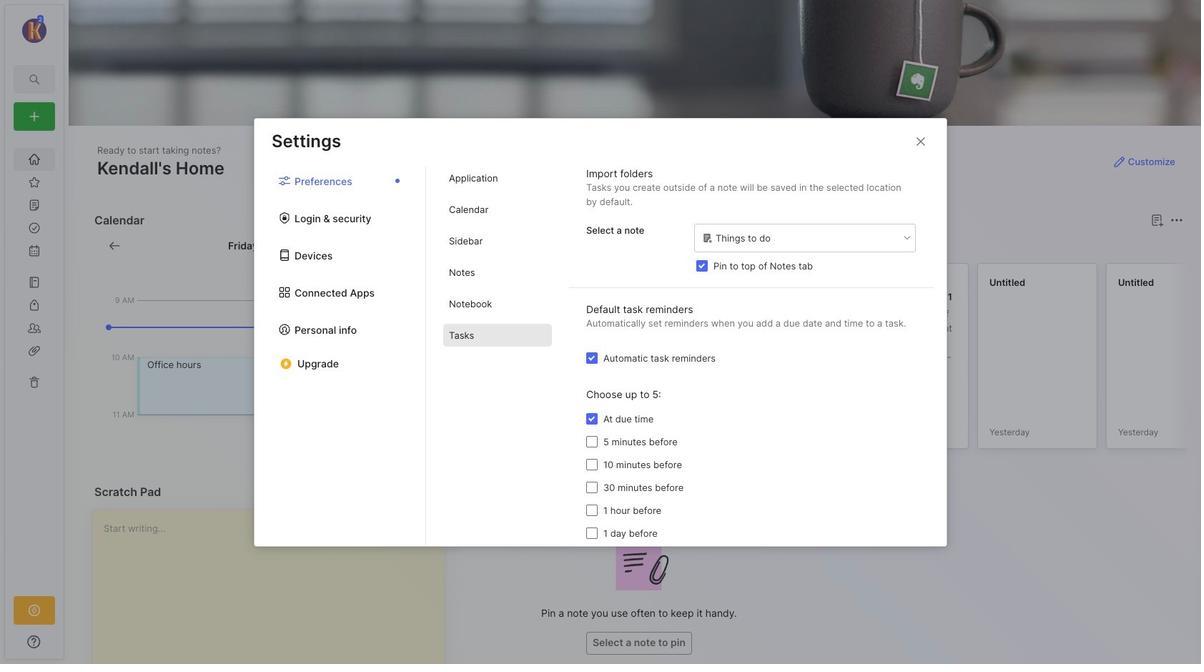 Task type: locate. For each thing, give the bounding box(es) containing it.
tab
[[443, 167, 552, 189], [443, 198, 552, 221], [443, 230, 552, 252], [465, 237, 507, 255], [443, 261, 552, 284], [443, 292, 552, 315], [443, 324, 552, 347]]

home image
[[27, 152, 41, 167]]

row group
[[462, 263, 1201, 458]]

upgrade image
[[26, 602, 43, 619]]

tab list
[[255, 167, 426, 546], [426, 167, 569, 546]]

None checkbox
[[696, 260, 708, 272], [586, 352, 598, 364], [586, 413, 598, 425], [586, 459, 598, 470], [586, 505, 598, 516], [696, 260, 708, 272], [586, 352, 598, 364], [586, 413, 598, 425], [586, 459, 598, 470], [586, 505, 598, 516]]

close image
[[912, 133, 930, 150]]

main element
[[0, 0, 69, 664]]

None checkbox
[[586, 436, 598, 448], [586, 482, 598, 493], [586, 528, 598, 539], [586, 436, 598, 448], [586, 482, 598, 493], [586, 528, 598, 539]]

Default task note field
[[694, 223, 917, 253]]

tree
[[5, 139, 64, 583]]



Task type: vqa. For each thing, say whether or not it's contained in the screenshot.
option
yes



Task type: describe. For each thing, give the bounding box(es) containing it.
Start writing… text field
[[104, 510, 444, 664]]

tree inside main element
[[5, 139, 64, 583]]

1 tab list from the left
[[255, 167, 426, 546]]

edit search image
[[26, 71, 43, 88]]

2 tab list from the left
[[426, 167, 569, 546]]



